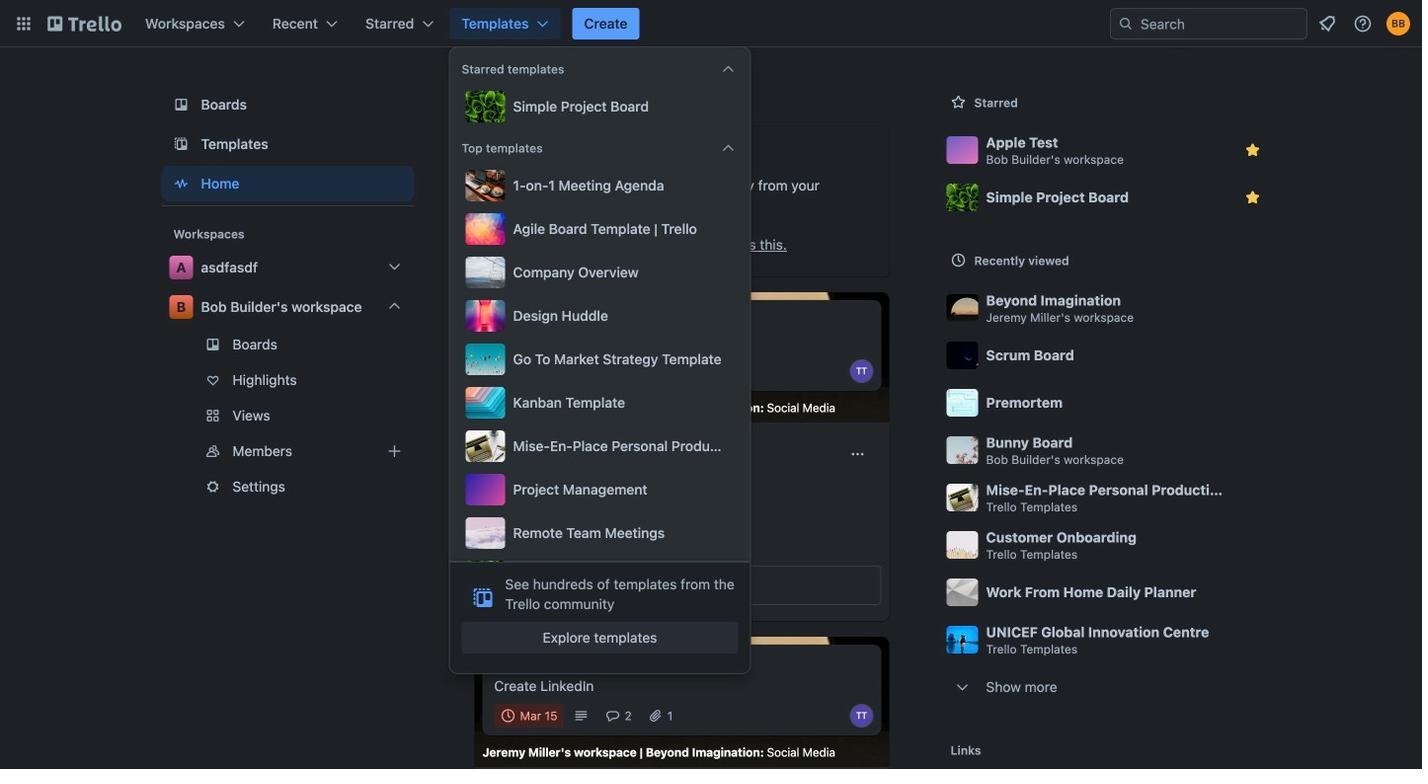 Task type: describe. For each thing, give the bounding box(es) containing it.
add reaction image
[[483, 527, 514, 550]]

color: orange, title: none image for second color: green, title: none "image" from the top
[[554, 657, 609, 673]]

search image
[[1118, 16, 1134, 32]]

2 collapse image from the top
[[721, 140, 737, 156]]

open information menu image
[[1354, 14, 1373, 34]]

board image
[[169, 93, 193, 117]]

bob builder (bobbuilder40) image
[[1387, 12, 1411, 36]]

2 color: green, title: none image from the top
[[494, 657, 550, 673]]

home image
[[169, 172, 193, 196]]

Search field
[[1110, 8, 1308, 40]]

color: orange, title: none image for second color: green, title: none "image" from the bottom
[[554, 312, 609, 328]]

click to unstar simple project board. it will be removed from your starred list. image
[[1243, 188, 1263, 207]]

click to unstar apple test. it will be removed from your starred list. image
[[1243, 140, 1263, 160]]

primary element
[[0, 0, 1423, 47]]



Task type: vqa. For each thing, say whether or not it's contained in the screenshot.
2nd 'Collapse' icon
yes



Task type: locate. For each thing, give the bounding box(es) containing it.
collapse image
[[721, 61, 737, 77], [721, 140, 737, 156]]

0 vertical spatial color: orange, title: none image
[[554, 312, 609, 328]]

1 vertical spatial color: orange, title: none image
[[554, 657, 609, 673]]

1 color: green, title: none image from the top
[[494, 312, 550, 328]]

1 vertical spatial color: green, title: none image
[[494, 657, 550, 673]]

menu
[[462, 166, 739, 636]]

0 vertical spatial collapse image
[[721, 61, 737, 77]]

2 color: orange, title: none image from the top
[[554, 657, 609, 673]]

1 vertical spatial collapse image
[[721, 140, 737, 156]]

0 notifications image
[[1316, 12, 1340, 36]]

template board image
[[169, 132, 193, 156]]

color: orange, title: none image
[[554, 312, 609, 328], [554, 657, 609, 673]]

switch to… image
[[14, 14, 34, 34]]

color: green, title: none image
[[494, 312, 550, 328], [494, 657, 550, 673]]

1 collapse image from the top
[[721, 61, 737, 77]]

1 color: orange, title: none image from the top
[[554, 312, 609, 328]]

back to home image
[[47, 8, 122, 40]]

0 vertical spatial color: green, title: none image
[[494, 312, 550, 328]]

add image
[[383, 440, 407, 463]]



